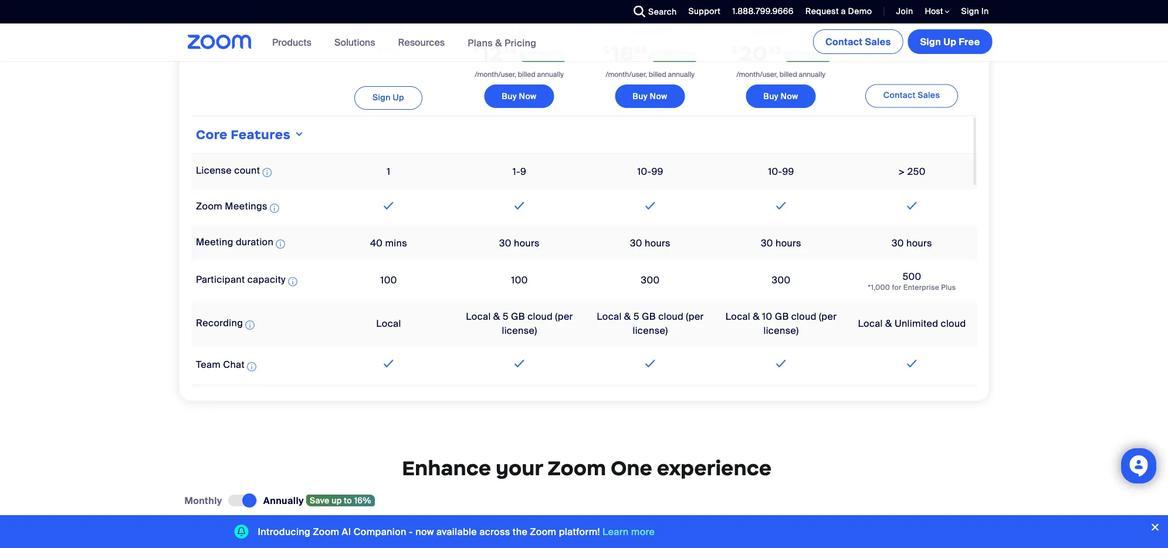 Task type: vqa. For each thing, say whether or not it's contained in the screenshot.
20 Buy Now
yes



Task type: describe. For each thing, give the bounding box(es) containing it.
1 10-99 from the left
[[637, 165, 664, 178]]

& inside local & 10 gb cloud (per license)
[[753, 311, 760, 323]]

$ 12 49 save 21%
[[473, 40, 562, 66]]

2 99 from the left
[[782, 165, 794, 178]]

annually for 12
[[537, 70, 564, 79]]

support
[[689, 6, 721, 17]]

1
[[387, 165, 390, 178]]

companion
[[354, 526, 407, 538]]

products
[[272, 36, 312, 48]]

join
[[897, 6, 914, 17]]

2 license) from the left
[[633, 325, 668, 337]]

free inside application
[[379, 44, 398, 55]]

host
[[925, 6, 945, 17]]

1-9
[[513, 165, 526, 178]]

2 30 from the left
[[630, 237, 642, 249]]

learn more link
[[603, 526, 655, 538]]

sign for sign up
[[373, 92, 391, 103]]

team chat image
[[247, 360, 256, 374]]

buy now for 16
[[633, 91, 668, 102]]

core features
[[196, 126, 290, 142]]

contact sales inside meetings navigation
[[826, 36, 891, 48]]

up for sign up
[[393, 92, 404, 103]]

5 cell from the left
[[716, 384, 847, 417]]

recording image
[[245, 318, 255, 332]]

/month/user, for 20
[[737, 70, 778, 79]]

zoom left ai
[[313, 526, 340, 538]]

6 cell from the left
[[847, 384, 978, 417]]

in
[[982, 6, 989, 17]]

66
[[635, 44, 648, 55]]

ai
[[342, 526, 351, 538]]

zoom left one
[[548, 455, 606, 481]]

save inside annually save up to 16%
[[310, 495, 330, 506]]

now for 20
[[781, 91, 799, 102]]

zoom meetings application
[[196, 200, 281, 215]]

2 (per from the left
[[686, 311, 704, 323]]

meeting duration
[[196, 236, 273, 248]]

250
[[908, 165, 926, 178]]

join link left host
[[888, 0, 917, 23]]

your
[[496, 455, 543, 481]]

more
[[632, 526, 655, 538]]

introducing
[[258, 526, 311, 538]]

/month/user, billed annually for 12
[[475, 70, 564, 79]]

49
[[504, 44, 517, 55]]

products button
[[272, 23, 317, 61]]

zoom meetings
[[196, 200, 267, 212]]

40
[[370, 237, 383, 249]]

contact sales inside application
[[884, 90, 941, 101]]

mins
[[385, 237, 407, 249]]

zoom right the
[[530, 526, 557, 538]]

40 mins
[[370, 237, 407, 249]]

experience
[[657, 455, 772, 481]]

host button
[[925, 6, 950, 17]]

resources button
[[398, 23, 450, 61]]

2 10-99 from the left
[[768, 165, 794, 178]]

1 10- from the left
[[637, 165, 652, 178]]

meeting duration image
[[276, 237, 285, 251]]

join link up meetings navigation at the right of page
[[897, 6, 914, 17]]

9
[[520, 165, 526, 178]]

buy now for 12
[[502, 91, 537, 102]]

annually for 16
[[668, 70, 695, 79]]

4 cell from the left
[[585, 384, 716, 417]]

1-
[[513, 165, 520, 178]]

buy now for 20
[[764, 91, 799, 102]]

0 horizontal spatial plus
[[794, 24, 813, 37]]

local & unlimited cloud
[[858, 318, 966, 330]]

1 300 from the left
[[641, 274, 660, 287]]

500 *1,000 for enterprise plus
[[868, 271, 956, 292]]

sign up link
[[355, 86, 423, 110]]

$ for 16
[[603, 44, 609, 55]]

enhance
[[402, 455, 491, 481]]

2 gb from the left
[[642, 311, 656, 323]]

license count application
[[196, 164, 274, 180]]

> 250
[[899, 165, 926, 178]]

request a demo
[[806, 6, 873, 17]]

3 cell from the left
[[454, 384, 585, 417]]

basic
[[376, 23, 401, 35]]

zoom inside application
[[196, 200, 222, 212]]

4 30 hours from the left
[[892, 237, 932, 249]]

team chat
[[196, 358, 245, 371]]

to
[[344, 495, 352, 506]]

-
[[409, 526, 413, 538]]

*1,000
[[868, 283, 890, 292]]

team
[[196, 358, 221, 371]]

one
[[611, 455, 653, 481]]

request
[[806, 6, 839, 17]]

buy now link for 20
[[746, 85, 816, 108]]

2 cell from the left
[[323, 384, 454, 417]]

participant capacity application
[[196, 273, 300, 289]]

team chat application
[[196, 358, 259, 374]]

billed for 20
[[780, 70, 798, 79]]

banner containing contact sales
[[173, 23, 995, 62]]

1 30 from the left
[[499, 237, 512, 249]]

license count image
[[262, 166, 272, 180]]

$ 20 83 save 16%
[[732, 40, 827, 66]]

83
[[769, 44, 782, 55]]

save for 16
[[655, 51, 674, 62]]

(per inside local & 10 gb cloud (per license)
[[819, 311, 837, 323]]

meetings navigation
[[811, 23, 995, 56]]

enhance your zoom one experience
[[402, 455, 772, 481]]

16% for 16
[[677, 51, 694, 62]]

search
[[649, 6, 677, 17]]

sign up free
[[921, 36, 981, 48]]

2 100 from the left
[[511, 274, 528, 287]]

sign for sign in
[[962, 6, 980, 17]]

0 vertical spatial enterprise
[[888, 25, 936, 37]]

pricing
[[505, 37, 537, 49]]

across
[[480, 526, 511, 538]]

core
[[196, 126, 227, 142]]

introducing zoom ai companion - now available across the zoom platform! learn more
[[258, 526, 655, 538]]

demo
[[849, 6, 873, 17]]

/month/user, billed annually for 16
[[606, 70, 695, 79]]

contact sales link inside meetings navigation
[[814, 29, 904, 54]]

sign up
[[373, 92, 404, 103]]

participant capacity image
[[288, 275, 297, 289]]

sign up free button
[[908, 29, 993, 54]]

platform!
[[559, 526, 600, 538]]

duration
[[236, 236, 273, 248]]

core features cell
[[191, 121, 978, 149]]

/month/user, billed annually for 20
[[737, 70, 826, 79]]

2 10- from the left
[[768, 165, 782, 178]]

1 local & 5 gb cloud (per license) from the left
[[466, 311, 573, 337]]

recording application
[[196, 317, 257, 332]]

monthly
[[185, 494, 222, 507]]

now
[[416, 526, 434, 538]]

4 30 from the left
[[892, 237, 904, 249]]

annually
[[263, 494, 304, 507]]

participant capacity
[[196, 273, 286, 285]]

buy now link for 12
[[485, 85, 555, 108]]

sign in
[[962, 6, 989, 17]]

1 hours from the left
[[514, 237, 540, 249]]

sales inside application
[[918, 90, 941, 101]]

meetings
[[225, 200, 267, 212]]



Task type: locate. For each thing, give the bounding box(es) containing it.
1 vertical spatial contact sales link
[[866, 84, 959, 108]]

2 horizontal spatial annually
[[799, 70, 826, 79]]

1 5 from the left
[[503, 311, 509, 323]]

buy now
[[502, 91, 537, 102], [633, 91, 668, 102], [764, 91, 799, 102]]

billed for 12
[[518, 70, 536, 79]]

$ for 20
[[732, 44, 738, 55]]

1 30 hours from the left
[[499, 237, 540, 249]]

annually save up to 16%
[[263, 494, 372, 507]]

$ for 12
[[473, 44, 479, 55]]

buy now link down $ 16 66 save 16%
[[615, 85, 685, 108]]

16%
[[677, 51, 694, 62], [810, 51, 827, 62], [354, 495, 372, 506]]

3 gb from the left
[[775, 311, 789, 323]]

1 vertical spatial up
[[393, 92, 404, 103]]

1.888.799.9666 button
[[724, 0, 797, 23], [733, 6, 794, 17]]

20
[[739, 40, 768, 66]]

buy down $ 20 83 save 16%
[[764, 91, 779, 102]]

2 horizontal spatial license)
[[764, 325, 799, 337]]

1 horizontal spatial license)
[[633, 325, 668, 337]]

3 (per from the left
[[819, 311, 837, 323]]

up down host dropdown button in the right top of the page
[[944, 36, 957, 48]]

2 horizontal spatial buy now link
[[746, 85, 816, 108]]

16% inside $ 16 66 save 16%
[[677, 51, 694, 62]]

product information navigation
[[264, 23, 546, 62]]

2 buy now from the left
[[633, 91, 668, 102]]

0 vertical spatial plus
[[794, 24, 813, 37]]

buy down $ 16 66 save 16%
[[633, 91, 648, 102]]

save left up
[[310, 495, 330, 506]]

1 horizontal spatial 300
[[772, 274, 791, 287]]

for
[[892, 283, 902, 292]]

2 /month/user, from the left
[[606, 70, 647, 79]]

1 buy now link from the left
[[485, 85, 555, 108]]

1 license) from the left
[[502, 325, 537, 337]]

save inside $ 16 66 save 16%
[[655, 51, 674, 62]]

now
[[519, 91, 537, 102], [650, 91, 668, 102], [781, 91, 799, 102]]

license count
[[196, 164, 260, 177]]

0 horizontal spatial 16%
[[354, 495, 372, 506]]

/month/user,
[[475, 70, 516, 79], [606, 70, 647, 79], [737, 70, 778, 79]]

2 horizontal spatial $
[[732, 44, 738, 55]]

0 vertical spatial contact sales
[[826, 36, 891, 48]]

business plus
[[749, 24, 813, 37]]

2 horizontal spatial 16%
[[810, 51, 827, 62]]

search button
[[625, 0, 680, 23]]

1 horizontal spatial local & 5 gb cloud (per license)
[[597, 311, 704, 337]]

included image
[[381, 198, 396, 212], [512, 198, 527, 212], [905, 198, 920, 212], [381, 357, 396, 371], [643, 357, 658, 371], [905, 357, 920, 371]]

2 300 from the left
[[772, 274, 791, 287]]

plus right the 500
[[941, 283, 956, 292]]

3 buy now link from the left
[[746, 85, 816, 108]]

up
[[332, 495, 342, 506]]

0 horizontal spatial /month/user,
[[475, 70, 516, 79]]

0 horizontal spatial 5
[[503, 311, 509, 323]]

buy now down $ 20 83 save 16%
[[764, 91, 799, 102]]

contact sales down demo
[[826, 36, 891, 48]]

0 horizontal spatial buy
[[502, 91, 517, 102]]

sign in link
[[953, 0, 995, 23], [962, 6, 989, 17]]

gb inside local & 10 gb cloud (per license)
[[775, 311, 789, 323]]

1 horizontal spatial $
[[603, 44, 609, 55]]

free down basic
[[379, 44, 398, 55]]

contact inside meetings navigation
[[826, 36, 863, 48]]

count
[[234, 164, 260, 177]]

2 horizontal spatial gb
[[775, 311, 789, 323]]

0 vertical spatial up
[[944, 36, 957, 48]]

/month/user, for 16
[[606, 70, 647, 79]]

/month/user, down 20
[[737, 70, 778, 79]]

1 horizontal spatial gb
[[642, 311, 656, 323]]

1 horizontal spatial /month/user,
[[606, 70, 647, 79]]

enterprise down join
[[888, 25, 936, 37]]

3 now from the left
[[781, 91, 799, 102]]

plans & pricing link
[[468, 37, 537, 49], [468, 37, 537, 49]]

plus down 'request'
[[794, 24, 813, 37]]

sales inside meetings navigation
[[866, 36, 891, 48]]

1 vertical spatial plus
[[941, 283, 956, 292]]

0 horizontal spatial /month/user, billed annually
[[475, 70, 564, 79]]

sign inside "button"
[[921, 36, 942, 48]]

zoom
[[196, 200, 222, 212], [548, 455, 606, 481], [313, 526, 340, 538], [530, 526, 557, 538]]

3 /month/user, billed annually from the left
[[737, 70, 826, 79]]

1 horizontal spatial (per
[[686, 311, 704, 323]]

application containing 12
[[191, 17, 978, 548]]

1 vertical spatial sign
[[921, 36, 942, 48]]

1 (per from the left
[[555, 311, 573, 323]]

participant
[[196, 273, 245, 285]]

0 vertical spatial contact sales link
[[814, 29, 904, 54]]

local
[[466, 311, 491, 323], [597, 311, 622, 323], [726, 311, 751, 323], [376, 318, 401, 330], [858, 318, 883, 330]]

/month/user, down 12
[[475, 70, 516, 79]]

& inside product information navigation
[[496, 37, 502, 49]]

0 horizontal spatial billed
[[518, 70, 536, 79]]

1 vertical spatial contact sales
[[884, 90, 941, 101]]

zoom logo image
[[188, 35, 252, 49]]

banner
[[173, 23, 995, 62]]

free down sign in
[[959, 36, 981, 48]]

enterprise right for
[[904, 283, 940, 292]]

0 horizontal spatial up
[[393, 92, 404, 103]]

3 buy now from the left
[[764, 91, 799, 102]]

2 horizontal spatial billed
[[780, 70, 798, 79]]

1 horizontal spatial buy now link
[[615, 85, 685, 108]]

500
[[903, 271, 922, 283]]

local & 5 gb cloud (per license)
[[466, 311, 573, 337], [597, 311, 704, 337]]

business down search button
[[629, 24, 671, 37]]

2 horizontal spatial /month/user,
[[737, 70, 778, 79]]

1 $ from the left
[[473, 44, 479, 55]]

0 horizontal spatial 10-99
[[637, 165, 664, 178]]

annually down 21%
[[537, 70, 564, 79]]

local inside local & 10 gb cloud (per license)
[[726, 311, 751, 323]]

1 horizontal spatial business
[[749, 24, 791, 37]]

buy now link for 16
[[615, 85, 685, 108]]

0 horizontal spatial free
[[379, 44, 398, 55]]

100
[[380, 274, 397, 287], [511, 274, 528, 287]]

1 horizontal spatial plus
[[941, 283, 956, 292]]

2 buy from the left
[[633, 91, 648, 102]]

up
[[944, 36, 957, 48], [393, 92, 404, 103]]

1 vertical spatial contact
[[884, 90, 916, 101]]

save
[[523, 51, 543, 62], [655, 51, 674, 62], [788, 51, 808, 62], [310, 495, 330, 506]]

billed down $ 16 66 save 16%
[[649, 70, 667, 79]]

business for business
[[629, 24, 671, 37]]

3 hours from the left
[[776, 237, 802, 249]]

3 annually from the left
[[799, 70, 826, 79]]

sales down sign up free "button"
[[918, 90, 941, 101]]

up for sign up free
[[944, 36, 957, 48]]

1 horizontal spatial annually
[[668, 70, 695, 79]]

2 /month/user, billed annually from the left
[[606, 70, 695, 79]]

1 business from the left
[[629, 24, 671, 37]]

2 annually from the left
[[668, 70, 695, 79]]

resources
[[398, 36, 445, 48]]

16% right 66
[[677, 51, 694, 62]]

buy
[[502, 91, 517, 102], [633, 91, 648, 102], [764, 91, 779, 102]]

hours
[[514, 237, 540, 249], [645, 237, 671, 249], [776, 237, 802, 249], [907, 237, 932, 249]]

license
[[196, 164, 232, 177]]

0 horizontal spatial 99
[[652, 165, 664, 178]]

pro
[[512, 24, 527, 37]]

local & 10 gb cloud (per license)
[[726, 311, 837, 337]]

5
[[503, 311, 509, 323], [634, 311, 639, 323]]

0 vertical spatial contact
[[826, 36, 863, 48]]

99
[[652, 165, 664, 178], [782, 165, 794, 178]]

1 now from the left
[[519, 91, 537, 102]]

1 horizontal spatial contact
[[884, 90, 916, 101]]

a
[[842, 6, 846, 17]]

3 billed from the left
[[780, 70, 798, 79]]

0 horizontal spatial gb
[[511, 311, 525, 323]]

2 local & 5 gb cloud (per license) from the left
[[597, 311, 704, 337]]

sign for sign up free
[[921, 36, 942, 48]]

2 horizontal spatial buy now
[[764, 91, 799, 102]]

annually for 20
[[799, 70, 826, 79]]

1 horizontal spatial 16%
[[677, 51, 694, 62]]

4 hours from the left
[[907, 237, 932, 249]]

3 /month/user, from the left
[[737, 70, 778, 79]]

0 horizontal spatial now
[[519, 91, 537, 102]]

1 horizontal spatial now
[[650, 91, 668, 102]]

0 horizontal spatial contact
[[826, 36, 863, 48]]

0 horizontal spatial sign
[[373, 92, 391, 103]]

buy now link down $ 20 83 save 16%
[[746, 85, 816, 108]]

0 horizontal spatial business
[[629, 24, 671, 37]]

0 horizontal spatial 10-
[[637, 165, 652, 178]]

0 horizontal spatial 300
[[641, 274, 660, 287]]

plans
[[468, 37, 493, 49]]

1 horizontal spatial 100
[[511, 274, 528, 287]]

$ inside $ 20 83 save 16%
[[732, 44, 738, 55]]

learn
[[603, 526, 629, 538]]

/month/user, billed annually down $ 12 49 save 21% at the top left
[[475, 70, 564, 79]]

0 horizontal spatial buy now
[[502, 91, 537, 102]]

2 business from the left
[[749, 24, 791, 37]]

buy now link down $ 12 49 save 21% at the top left
[[485, 85, 555, 108]]

16% right "83"
[[810, 51, 827, 62]]

2 now from the left
[[650, 91, 668, 102]]

now down $ 12 49 save 21% at the top left
[[519, 91, 537, 102]]

save for 20
[[788, 51, 808, 62]]

contact down a
[[826, 36, 863, 48]]

annually down $ 16 66 save 16%
[[668, 70, 695, 79]]

support link
[[680, 0, 724, 23], [689, 6, 721, 17]]

cell
[[191, 384, 323, 417], [323, 384, 454, 417], [454, 384, 585, 417], [585, 384, 716, 417], [716, 384, 847, 417], [847, 384, 978, 417]]

2 $ from the left
[[603, 44, 609, 55]]

contact inside application
[[884, 90, 916, 101]]

0 horizontal spatial (per
[[555, 311, 573, 323]]

0 horizontal spatial buy now link
[[485, 85, 555, 108]]

annually
[[537, 70, 564, 79], [668, 70, 695, 79], [799, 70, 826, 79]]

16% inside annually save up to 16%
[[354, 495, 372, 506]]

1 /month/user, billed annually from the left
[[475, 70, 564, 79]]

features
[[231, 126, 290, 142]]

now down $ 20 83 save 16%
[[781, 91, 799, 102]]

0 vertical spatial sign
[[962, 6, 980, 17]]

plus inside 500 *1,000 for enterprise plus
[[941, 283, 956, 292]]

2 hours from the left
[[645, 237, 671, 249]]

/month/user, billed annually down $ 16 66 save 16%
[[606, 70, 695, 79]]

21%
[[545, 51, 562, 62]]

1 100 from the left
[[380, 274, 397, 287]]

solutions button
[[335, 23, 381, 61]]

billed for 16
[[649, 70, 667, 79]]

available
[[437, 526, 477, 538]]

buy now down $ 12 49 save 21% at the top left
[[502, 91, 537, 102]]

contact
[[826, 36, 863, 48], [884, 90, 916, 101]]

save for 12
[[523, 51, 543, 62]]

0 horizontal spatial sales
[[866, 36, 891, 48]]

2 horizontal spatial now
[[781, 91, 799, 102]]

annually down $ 20 83 save 16%
[[799, 70, 826, 79]]

chat
[[223, 358, 245, 371]]

0 horizontal spatial $
[[473, 44, 479, 55]]

now for 16
[[650, 91, 668, 102]]

3 license) from the left
[[764, 325, 799, 337]]

10
[[762, 311, 773, 323]]

$ left 20
[[732, 44, 738, 55]]

save down pricing
[[523, 51, 543, 62]]

zoom meetings image
[[270, 201, 279, 215]]

application
[[191, 17, 978, 548]]

save right "83"
[[788, 51, 808, 62]]

1.888.799.9666
[[733, 6, 794, 17]]

contact sales down meetings navigation at the right of page
[[884, 90, 941, 101]]

solutions
[[335, 36, 375, 48]]

billed down $ 12 49 save 21% at the top left
[[518, 70, 536, 79]]

save inside $ 20 83 save 16%
[[788, 51, 808, 62]]

sales
[[866, 36, 891, 48], [918, 90, 941, 101]]

2 horizontal spatial buy
[[764, 91, 779, 102]]

1 horizontal spatial 5
[[634, 311, 639, 323]]

now for 12
[[519, 91, 537, 102]]

1 billed from the left
[[518, 70, 536, 79]]

meeting duration application
[[196, 236, 287, 251]]

save inside $ 12 49 save 21%
[[523, 51, 543, 62]]

enterprise inside 500 *1,000 for enterprise plus
[[904, 283, 940, 292]]

1 gb from the left
[[511, 311, 525, 323]]

buy down $ 12 49 save 21% at the top left
[[502, 91, 517, 102]]

2 horizontal spatial sign
[[962, 6, 980, 17]]

$ inside $ 16 66 save 16%
[[603, 44, 609, 55]]

right image
[[293, 129, 305, 139]]

save right 66
[[655, 51, 674, 62]]

(per
[[555, 311, 573, 323], [686, 311, 704, 323], [819, 311, 837, 323]]

/month/user, down the 16
[[606, 70, 647, 79]]

2 horizontal spatial /month/user, billed annually
[[737, 70, 826, 79]]

1 horizontal spatial up
[[944, 36, 957, 48]]

1 annually from the left
[[537, 70, 564, 79]]

12
[[481, 40, 503, 66]]

1 vertical spatial sales
[[918, 90, 941, 101]]

3 30 hours from the left
[[761, 237, 802, 249]]

1 horizontal spatial buy now
[[633, 91, 668, 102]]

$ left the 16
[[603, 44, 609, 55]]

enterprise
[[888, 25, 936, 37], [904, 283, 940, 292]]

sales down demo
[[866, 36, 891, 48]]

now down $ 16 66 save 16%
[[650, 91, 668, 102]]

up inside application
[[393, 92, 404, 103]]

1 horizontal spatial 10-
[[768, 165, 782, 178]]

request a demo link
[[797, 0, 876, 23], [806, 6, 873, 17]]

1 buy now from the left
[[502, 91, 537, 102]]

unlimited
[[895, 318, 939, 330]]

billed down $ 20 83 save 16%
[[780, 70, 798, 79]]

1 horizontal spatial 10-99
[[768, 165, 794, 178]]

the
[[513, 526, 528, 538]]

1 buy from the left
[[502, 91, 517, 102]]

free inside "button"
[[959, 36, 981, 48]]

business
[[629, 24, 671, 37], [749, 24, 791, 37]]

$ left 12
[[473, 44, 479, 55]]

up down product information navigation
[[393, 92, 404, 103]]

contact sales link down demo
[[814, 29, 904, 54]]

2 5 from the left
[[634, 311, 639, 323]]

1 horizontal spatial free
[[959, 36, 981, 48]]

2 horizontal spatial (per
[[819, 311, 837, 323]]

buy now down $ 16 66 save 16%
[[633, 91, 668, 102]]

3 $ from the left
[[732, 44, 738, 55]]

buy for 20
[[764, 91, 779, 102]]

1 horizontal spatial /month/user, billed annually
[[606, 70, 695, 79]]

meeting
[[196, 236, 233, 248]]

0 horizontal spatial license)
[[502, 325, 537, 337]]

sign inside application
[[373, 92, 391, 103]]

/month/user, billed annually down $ 20 83 save 16%
[[737, 70, 826, 79]]

plans & pricing
[[468, 37, 537, 49]]

1 horizontal spatial buy
[[633, 91, 648, 102]]

license) inside local & 10 gb cloud (per license)
[[764, 325, 799, 337]]

16% for 20
[[810, 51, 827, 62]]

>
[[899, 165, 905, 178]]

contact sales link down meetings navigation at the right of page
[[866, 84, 959, 108]]

up inside "button"
[[944, 36, 957, 48]]

$ 16 66 save 16%
[[603, 40, 694, 66]]

buy now link
[[485, 85, 555, 108], [615, 85, 685, 108], [746, 85, 816, 108]]

business for business plus
[[749, 24, 791, 37]]

0 horizontal spatial local & 5 gb cloud (per license)
[[466, 311, 573, 337]]

contact down meetings navigation at the right of page
[[884, 90, 916, 101]]

cloud inside local & 10 gb cloud (per license)
[[791, 311, 817, 323]]

16% inside $ 20 83 save 16%
[[810, 51, 827, 62]]

2 buy now link from the left
[[615, 85, 685, 108]]

buy for 12
[[502, 91, 517, 102]]

1 /month/user, from the left
[[475, 70, 516, 79]]

10-99
[[637, 165, 664, 178], [768, 165, 794, 178]]

buy for 16
[[633, 91, 648, 102]]

2 vertical spatial sign
[[373, 92, 391, 103]]

1 99 from the left
[[652, 165, 664, 178]]

1 horizontal spatial 99
[[782, 165, 794, 178]]

16
[[611, 40, 634, 66]]

0 vertical spatial sales
[[866, 36, 891, 48]]

1 vertical spatial enterprise
[[904, 283, 940, 292]]

1 cell from the left
[[191, 384, 323, 417]]

included image
[[643, 198, 658, 212], [774, 198, 789, 212], [512, 357, 527, 371], [774, 357, 789, 371]]

0 horizontal spatial annually
[[537, 70, 564, 79]]

recording
[[196, 317, 243, 329]]

0 horizontal spatial 100
[[380, 274, 397, 287]]

1 horizontal spatial sign
[[921, 36, 942, 48]]

2 30 hours from the left
[[630, 237, 671, 249]]

zoom down the license
[[196, 200, 222, 212]]

3 buy from the left
[[764, 91, 779, 102]]

business up "83"
[[749, 24, 791, 37]]

/month/user, for 12
[[475, 70, 516, 79]]

2 billed from the left
[[649, 70, 667, 79]]

$ inside $ 12 49 save 21%
[[473, 44, 479, 55]]

16% right to
[[354, 495, 372, 506]]

capacity
[[247, 273, 286, 285]]

1 horizontal spatial sales
[[918, 90, 941, 101]]

3 30 from the left
[[761, 237, 773, 249]]

1 horizontal spatial billed
[[649, 70, 667, 79]]



